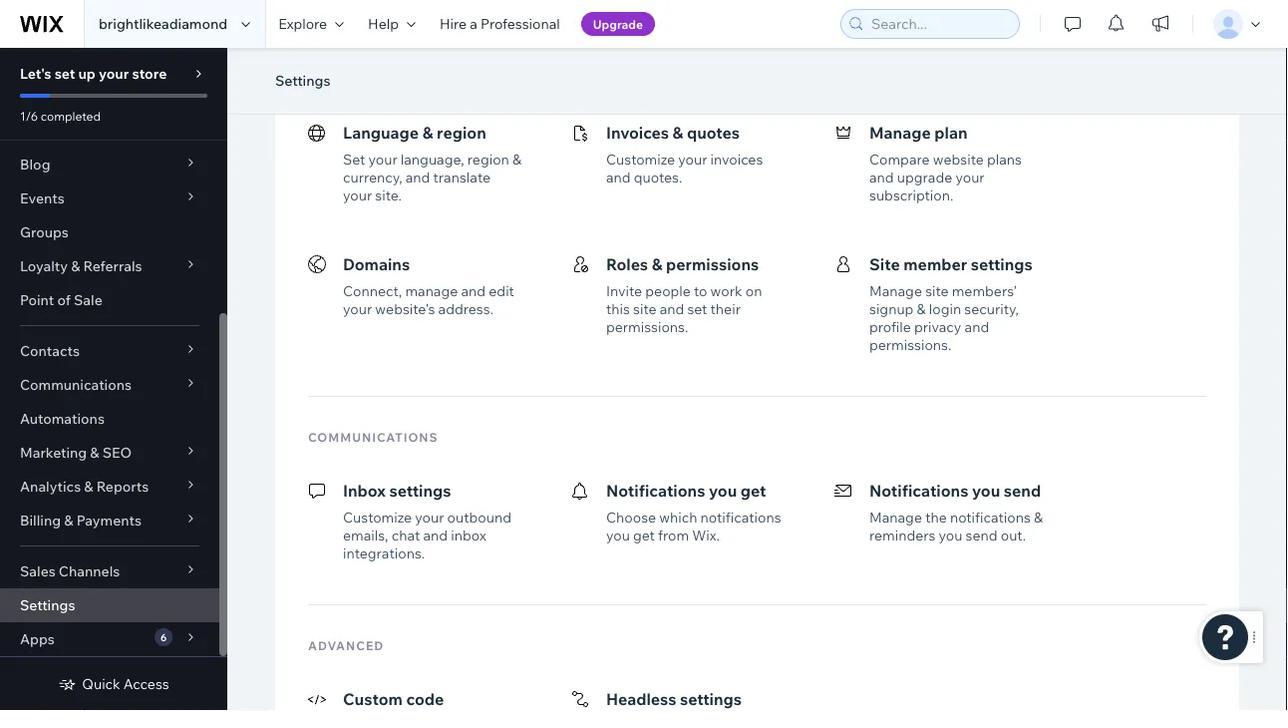 Task type: describe. For each thing, give the bounding box(es) containing it.
name,
[[988, 19, 1027, 36]]

advanced-section element
[[293, 657, 1222, 711]]

general-section element
[[293, 0, 1222, 372]]

out.
[[1001, 527, 1026, 544]]

the
[[926, 509, 947, 526]]

outbound
[[447, 509, 512, 526]]

& for seo
[[90, 444, 99, 461]]

customize inside the inbox settings customize your outbound emails, chat and inbox integrations.
[[343, 509, 412, 526]]

define your store's shipping regions and rates.
[[343, 19, 518, 54]]

edit
[[489, 282, 514, 300]]

address.
[[438, 300, 494, 318]]

& inside site member settings manage site members' signup & login security, profile privacy and permissions.
[[917, 300, 926, 318]]

define
[[343, 19, 386, 36]]

access
[[123, 675, 169, 693]]

integrations.
[[343, 544, 425, 562]]

profile
[[870, 318, 911, 336]]

reports
[[96, 478, 149, 495]]

your inside domains connect, manage and edit your website's address.
[[343, 300, 372, 318]]

custom code button
[[293, 675, 568, 711]]

site inside site member settings manage site members' signup & login security, profile privacy and permissions.
[[926, 282, 949, 300]]

& for reports
[[84, 478, 93, 495]]

0 vertical spatial send
[[1004, 481, 1041, 501]]

notifications for notifications you send
[[870, 481, 969, 501]]

logo,
[[870, 37, 902, 54]]

which
[[659, 509, 697, 526]]

hire a professional
[[440, 15, 560, 32]]

Search... field
[[866, 10, 1013, 38]]

upgrade
[[593, 16, 643, 31]]

settings for settings link
[[20, 596, 75, 614]]

signup
[[870, 300, 914, 318]]

to
[[694, 282, 707, 300]]

your inside the define your store's shipping regions and rates.
[[389, 19, 418, 36]]

contacts
[[20, 342, 80, 359]]

quick access
[[82, 675, 169, 693]]

apps
[[20, 630, 55, 648]]

login
[[929, 300, 961, 318]]

inbox
[[343, 481, 386, 501]]

let's
[[20, 65, 51, 82]]

6
[[160, 631, 167, 643]]

hire
[[440, 15, 467, 32]]

help
[[368, 15, 399, 32]]

set your business name, logo, location and contact info. button
[[820, 0, 1095, 91]]

billing & payments
[[20, 512, 142, 529]]

and inside manage plan compare website plans and upgrade your subscription.
[[870, 169, 894, 186]]

your inside sidebar element
[[99, 65, 129, 82]]

permissions
[[666, 254, 759, 274]]

permissions. for member
[[870, 336, 952, 354]]

payments
[[76, 512, 142, 529]]

invite
[[606, 282, 642, 300]]

completed
[[41, 108, 101, 123]]

on
[[746, 282, 762, 300]]

emails,
[[343, 527, 388, 544]]

manage
[[405, 282, 458, 300]]

your inside manage your pos settings across devices.
[[662, 19, 691, 36]]

0 horizontal spatial send
[[966, 527, 998, 544]]

custom
[[343, 689, 403, 709]]

1 vertical spatial region
[[468, 151, 509, 168]]

reminders
[[870, 527, 936, 544]]

automations link
[[0, 402, 219, 436]]

plan
[[935, 123, 968, 143]]

quick
[[82, 675, 120, 693]]

inbox settings customize your outbound emails, chat and inbox integrations.
[[343, 481, 512, 562]]

site
[[870, 254, 900, 274]]

manage your pos settings across devices. button
[[556, 0, 832, 85]]

manage plan compare website plans and upgrade your subscription.
[[870, 123, 1022, 204]]

privacy
[[914, 318, 962, 336]]

wix.
[[692, 527, 720, 544]]

devices.
[[652, 37, 705, 54]]

your inside set your business name, logo, location and contact info.
[[895, 19, 924, 36]]

security,
[[965, 300, 1019, 318]]

work
[[711, 282, 743, 300]]

channels
[[59, 562, 120, 580]]

notifications for send
[[950, 509, 1031, 526]]

referrals
[[83, 257, 142, 275]]

headless settings
[[606, 689, 742, 709]]

point
[[20, 291, 54, 309]]

and inside set your business name, logo, location and contact info.
[[960, 37, 985, 54]]

a
[[470, 15, 477, 32]]

& for region
[[423, 123, 433, 143]]

1/6 completed
[[20, 108, 101, 123]]

quick access button
[[58, 675, 169, 693]]

0 horizontal spatial get
[[633, 527, 655, 544]]

communications button
[[0, 368, 219, 402]]

your inside manage plan compare website plans and upgrade your subscription.
[[956, 169, 985, 186]]

0 vertical spatial region
[[437, 123, 486, 143]]

1/6
[[20, 108, 38, 123]]

notifications you get choose which notifications you get from wix.
[[606, 481, 781, 544]]

your up currency,
[[368, 151, 398, 168]]

up
[[78, 65, 96, 82]]

point of sale link
[[0, 283, 219, 317]]

and inside the inbox settings customize your outbound emails, chat and inbox integrations.
[[423, 527, 448, 544]]

your inside the inbox settings customize your outbound emails, chat and inbox integrations.
[[415, 509, 444, 526]]

invoices & quotes customize your invoices and quotes.
[[606, 123, 763, 186]]

store's
[[421, 19, 463, 36]]

store
[[132, 65, 167, 82]]

settings inside the inbox settings customize your outbound emails, chat and inbox integrations.
[[389, 481, 451, 501]]

settings button
[[265, 66, 340, 96]]

domains connect, manage and edit your website's address.
[[343, 254, 514, 318]]

brightlikeadiamond
[[99, 15, 228, 32]]

from
[[658, 527, 689, 544]]

& for permissions
[[652, 254, 663, 274]]

subscription.
[[870, 186, 954, 204]]

let's set up your store
[[20, 65, 167, 82]]

sale
[[74, 291, 103, 309]]

sidebar element
[[0, 0, 227, 711]]

notifications you send manage the notifications & reminders you send out.
[[870, 481, 1043, 544]]

events
[[20, 189, 65, 207]]



Task type: vqa. For each thing, say whether or not it's contained in the screenshot.
LANGUAGE
yes



Task type: locate. For each thing, give the bounding box(es) containing it.
and inside the define your store's shipping regions and rates.
[[455, 37, 479, 54]]

send
[[1004, 481, 1041, 501], [966, 527, 998, 544]]

0 vertical spatial settings
[[275, 72, 331, 89]]

0 horizontal spatial notifications
[[606, 481, 705, 501]]

loyalty
[[20, 257, 68, 275]]

1 notifications from the left
[[606, 481, 705, 501]]

and inside site member settings manage site members' signup & login security, profile privacy and permissions.
[[965, 318, 989, 336]]

permissions. inside roles & permissions invite people to work on this site and set their permissions.
[[606, 318, 688, 336]]

business
[[927, 19, 984, 36]]

region
[[437, 123, 486, 143], [468, 151, 509, 168]]

explore
[[278, 15, 327, 32]]

1 vertical spatial get
[[633, 527, 655, 544]]

communications-section element
[[293, 449, 1222, 580]]

1 horizontal spatial set
[[687, 300, 707, 318]]

1 horizontal spatial customize
[[606, 151, 675, 168]]

language
[[343, 123, 419, 143]]

0 vertical spatial site
[[926, 282, 949, 300]]

analytics & reports button
[[0, 470, 219, 504]]

& for payments
[[64, 512, 73, 529]]

site.
[[375, 186, 402, 204]]

groups link
[[0, 215, 219, 249]]

quotes
[[687, 123, 740, 143]]

set up currency,
[[343, 151, 365, 168]]

communications up automations
[[20, 376, 132, 393]]

code
[[406, 689, 444, 709]]

pos
[[694, 19, 724, 36]]

1 notifications from the left
[[701, 509, 781, 526]]

notifications for notifications you get
[[606, 481, 705, 501]]

settings inside site member settings manage site members' signup & login security, profile privacy and permissions.
[[971, 254, 1033, 274]]

1 horizontal spatial set
[[870, 19, 892, 36]]

& inside roles & permissions invite people to work on this site and set their permissions.
[[652, 254, 663, 274]]

manage up across
[[606, 19, 659, 36]]

0 horizontal spatial communications
[[20, 376, 132, 393]]

notifications inside notifications you get choose which notifications you get from wix.
[[606, 481, 705, 501]]

1 horizontal spatial notifications
[[870, 481, 969, 501]]

settings link
[[0, 588, 219, 622]]

& for quotes
[[673, 123, 683, 143]]

notifications inside notifications you send manage the notifications & reminders you send out.
[[870, 481, 969, 501]]

permissions. down profile
[[870, 336, 952, 354]]

people
[[645, 282, 691, 300]]

1 horizontal spatial get
[[741, 481, 766, 501]]

0 vertical spatial set
[[55, 65, 75, 82]]

roles & permissions invite people to work on this site and set their permissions.
[[606, 254, 762, 336]]

set inside roles & permissions invite people to work on this site and set their permissions.
[[687, 300, 707, 318]]

settings inside button
[[275, 72, 331, 89]]

settings inside sidebar element
[[20, 596, 75, 614]]

1 horizontal spatial send
[[1004, 481, 1041, 501]]

point of sale
[[20, 291, 103, 309]]

customize up quotes.
[[606, 151, 675, 168]]

settings for settings button
[[275, 72, 331, 89]]

permissions. inside site member settings manage site members' signup & login security, profile privacy and permissions.
[[870, 336, 952, 354]]

inbox
[[451, 527, 486, 544]]

site right this at the left top of the page
[[633, 300, 657, 318]]

headless
[[606, 689, 677, 709]]

domains
[[343, 254, 410, 274]]

settings right pos
[[727, 19, 780, 36]]

communications inside popup button
[[20, 376, 132, 393]]

send left out.
[[966, 527, 998, 544]]

and down compare
[[870, 169, 894, 186]]

your
[[389, 19, 418, 36], [662, 19, 691, 36], [895, 19, 924, 36], [99, 65, 129, 82], [368, 151, 398, 168], [678, 151, 707, 168], [956, 169, 985, 186], [343, 186, 372, 204], [343, 300, 372, 318], [415, 509, 444, 526]]

headless settings button
[[556, 675, 832, 711]]

your up regions
[[389, 19, 418, 36]]

set inside sidebar element
[[55, 65, 75, 82]]

permissions.
[[606, 318, 688, 336], [870, 336, 952, 354]]

loyalty & referrals
[[20, 257, 142, 275]]

0 horizontal spatial permissions.
[[606, 318, 688, 336]]

automations
[[20, 410, 105, 427]]

settings inside button
[[680, 689, 742, 709]]

and down the business
[[960, 37, 985, 54]]

1 horizontal spatial notifications
[[950, 509, 1031, 526]]

0 vertical spatial permissions.
[[606, 318, 688, 336]]

0 horizontal spatial customize
[[343, 509, 412, 526]]

loyalty & referrals button
[[0, 249, 219, 283]]

set up the logo,
[[870, 19, 892, 36]]

1 vertical spatial send
[[966, 527, 998, 544]]

1 vertical spatial customize
[[343, 509, 412, 526]]

1 horizontal spatial site
[[926, 282, 949, 300]]

0 horizontal spatial settings
[[20, 596, 75, 614]]

professional
[[481, 15, 560, 32]]

set left up in the left of the page
[[55, 65, 75, 82]]

1 vertical spatial set
[[687, 300, 707, 318]]

1 vertical spatial communications
[[308, 429, 438, 444]]

blog button
[[0, 148, 219, 181]]

settings inside manage your pos settings across devices.
[[727, 19, 780, 36]]

and down a
[[455, 37, 479, 54]]

manage inside notifications you send manage the notifications & reminders you send out.
[[870, 509, 922, 526]]

& inside popup button
[[84, 478, 93, 495]]

site
[[926, 282, 949, 300], [633, 300, 657, 318]]

notifications up 'the'
[[870, 481, 969, 501]]

notifications inside notifications you get choose which notifications you get from wix.
[[701, 509, 781, 526]]

1 horizontal spatial communications
[[308, 429, 438, 444]]

settings down "explore"
[[275, 72, 331, 89]]

upgrade button
[[581, 12, 655, 36]]

groups
[[20, 223, 69, 241]]

1 horizontal spatial settings
[[275, 72, 331, 89]]

contact
[[988, 37, 1037, 54]]

site up login
[[926, 282, 949, 300]]

permissions. for &
[[606, 318, 688, 336]]

and down language,
[[406, 169, 430, 186]]

and inside invoices & quotes customize your invoices and quotes.
[[606, 169, 631, 186]]

set down to
[[687, 300, 707, 318]]

roles
[[606, 254, 648, 274]]

0 horizontal spatial notifications
[[701, 509, 781, 526]]

& inside notifications you send manage the notifications & reminders you send out.
[[1034, 509, 1043, 526]]

and inside roles & permissions invite people to work on this site and set their permissions.
[[660, 300, 684, 318]]

member
[[904, 254, 967, 274]]

0 horizontal spatial set
[[343, 151, 365, 168]]

1 vertical spatial permissions.
[[870, 336, 952, 354]]

0 horizontal spatial set
[[55, 65, 75, 82]]

marketing & seo
[[20, 444, 132, 461]]

0 vertical spatial customize
[[606, 151, 675, 168]]

& inside popup button
[[90, 444, 99, 461]]

sales channels
[[20, 562, 120, 580]]

notifications
[[606, 481, 705, 501], [870, 481, 969, 501]]

region up translate
[[468, 151, 509, 168]]

permissions. down this at the left top of the page
[[606, 318, 688, 336]]

0 vertical spatial communications
[[20, 376, 132, 393]]

and right the chat
[[423, 527, 448, 544]]

upgrade
[[897, 169, 953, 186]]

notifications up which on the right bottom of the page
[[606, 481, 705, 501]]

communications up inbox at the bottom left
[[308, 429, 438, 444]]

manage up signup
[[870, 282, 922, 300]]

site inside roles & permissions invite people to work on this site and set their permissions.
[[633, 300, 657, 318]]

and
[[455, 37, 479, 54], [960, 37, 985, 54], [406, 169, 430, 186], [606, 169, 631, 186], [870, 169, 894, 186], [461, 282, 486, 300], [660, 300, 684, 318], [965, 318, 989, 336], [423, 527, 448, 544]]

0 vertical spatial set
[[870, 19, 892, 36]]

and down the people
[[660, 300, 684, 318]]

0 vertical spatial get
[[741, 481, 766, 501]]

settings right headless
[[680, 689, 742, 709]]

seo
[[102, 444, 132, 461]]

customize
[[606, 151, 675, 168], [343, 509, 412, 526]]

manage your pos settings across devices.
[[606, 19, 780, 54]]

customize inside invoices & quotes customize your invoices and quotes.
[[606, 151, 675, 168]]

chat
[[392, 527, 420, 544]]

& inside invoices & quotes customize your invoices and quotes.
[[673, 123, 683, 143]]

your up the chat
[[415, 509, 444, 526]]

2 notifications from the left
[[870, 481, 969, 501]]

manage inside manage your pos settings across devices.
[[606, 19, 659, 36]]

settings down the sales
[[20, 596, 75, 614]]

choose
[[606, 509, 656, 526]]

manage up compare
[[870, 123, 931, 143]]

and down security,
[[965, 318, 989, 336]]

marketing
[[20, 444, 87, 461]]

compare
[[870, 151, 930, 168]]

sales
[[20, 562, 56, 580]]

& for referrals
[[71, 257, 80, 275]]

hire a professional link
[[428, 0, 572, 48]]

billing
[[20, 512, 61, 529]]

and left quotes.
[[606, 169, 631, 186]]

and inside domains connect, manage and edit your website's address.
[[461, 282, 486, 300]]

region up language,
[[437, 123, 486, 143]]

your down currency,
[[343, 186, 372, 204]]

your down website
[[956, 169, 985, 186]]

and up address.
[[461, 282, 486, 300]]

info.
[[870, 55, 897, 72]]

set inside set your business name, logo, location and contact info.
[[870, 19, 892, 36]]

your down connect,
[[343, 300, 372, 318]]

analytics & reports
[[20, 478, 149, 495]]

settings up members'
[[971, 254, 1033, 274]]

notifications for get
[[701, 509, 781, 526]]

1 vertical spatial set
[[343, 151, 365, 168]]

marketing & seo button
[[0, 436, 219, 470]]

your right up in the left of the page
[[99, 65, 129, 82]]

advanced
[[308, 638, 384, 653]]

define your store's shipping regions and rates. button
[[293, 0, 568, 85]]

manage inside site member settings manage site members' signup & login security, profile privacy and permissions.
[[870, 282, 922, 300]]

0 horizontal spatial site
[[633, 300, 657, 318]]

1 vertical spatial site
[[633, 300, 657, 318]]

customize up the emails,
[[343, 509, 412, 526]]

send up out.
[[1004, 481, 1041, 501]]

your up location
[[895, 19, 924, 36]]

rates.
[[482, 37, 518, 54]]

your up devices.
[[662, 19, 691, 36]]

set your business name, logo, location and contact info.
[[870, 19, 1037, 72]]

contacts button
[[0, 334, 219, 368]]

manage up reminders on the right of page
[[870, 509, 922, 526]]

translate
[[433, 169, 491, 186]]

quotes.
[[634, 169, 682, 186]]

get
[[741, 481, 766, 501], [633, 527, 655, 544]]

your down quotes
[[678, 151, 707, 168]]

your inside invoices & quotes customize your invoices and quotes.
[[678, 151, 707, 168]]

notifications up out.
[[950, 509, 1031, 526]]

2 notifications from the left
[[950, 509, 1031, 526]]

communications
[[20, 376, 132, 393], [308, 429, 438, 444]]

manage inside manage plan compare website plans and upgrade your subscription.
[[870, 123, 931, 143]]

set inside language & region set your language, region & currency, and translate your site.
[[343, 151, 365, 168]]

1 horizontal spatial permissions.
[[870, 336, 952, 354]]

settings
[[727, 19, 780, 36], [971, 254, 1033, 274], [389, 481, 451, 501], [680, 689, 742, 709]]

notifications up wix.
[[701, 509, 781, 526]]

set
[[55, 65, 75, 82], [687, 300, 707, 318]]

help button
[[356, 0, 428, 48]]

settings up the chat
[[389, 481, 451, 501]]

and inside language & region set your language, region & currency, and translate your site.
[[406, 169, 430, 186]]

sales channels button
[[0, 554, 219, 588]]

regions
[[403, 37, 451, 54]]

notifications inside notifications you send manage the notifications & reminders you send out.
[[950, 509, 1031, 526]]

1 vertical spatial settings
[[20, 596, 75, 614]]



